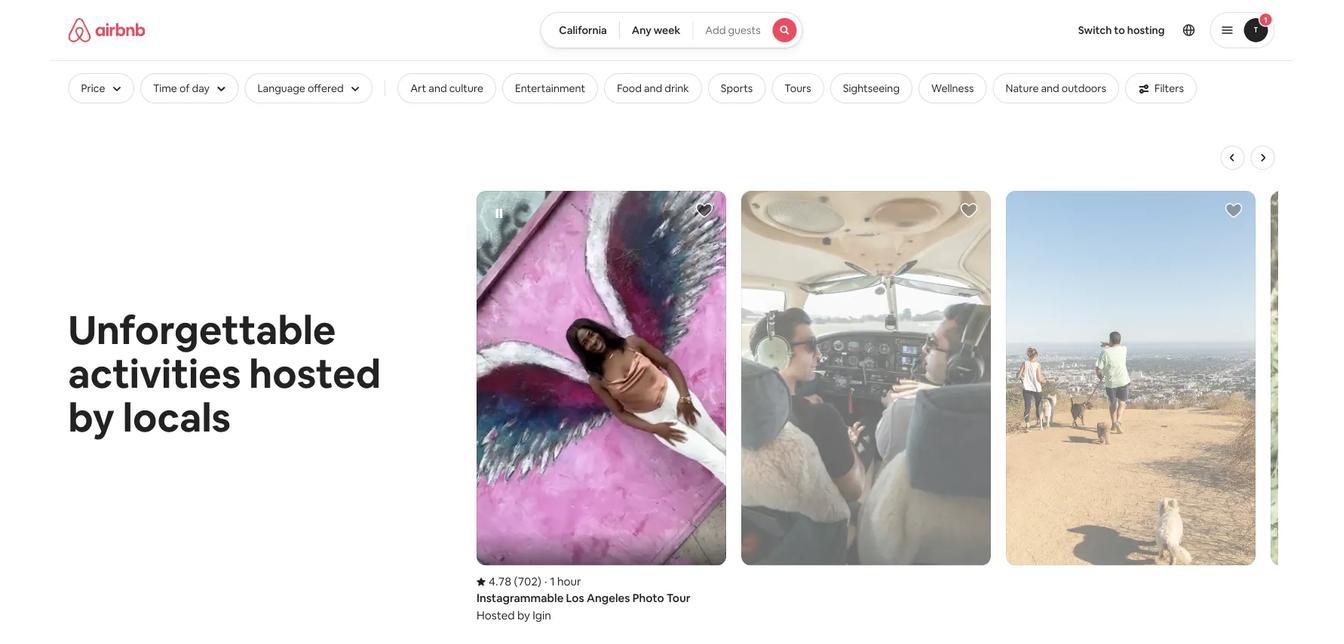 Task type: locate. For each thing, give the bounding box(es) containing it.
1
[[1265, 15, 1268, 25], [550, 574, 555, 589]]

Wellness button
[[919, 73, 987, 103]]

california
[[559, 23, 607, 37]]

and inside button
[[429, 81, 447, 95]]

add to wishlist image
[[695, 201, 713, 220], [960, 201, 978, 220]]

by inside unforgettable activities hosted by locals
[[68, 392, 115, 443]]

time
[[153, 81, 177, 95]]

0 vertical spatial by
[[68, 392, 115, 443]]

3 and from the left
[[1042, 81, 1060, 95]]

food and drink
[[617, 81, 689, 95]]

Entertainment button
[[502, 73, 598, 103]]

any week
[[632, 23, 681, 37]]

and left drink
[[644, 81, 663, 95]]

and
[[429, 81, 447, 95], [644, 81, 663, 95], [1042, 81, 1060, 95]]

1 add to wishlist image from the left
[[695, 201, 713, 220]]

forage edible plants & mushrooms group
[[1271, 191, 1344, 566]]

offered
[[308, 81, 344, 95]]

0 horizontal spatial 1
[[550, 574, 555, 589]]

food
[[617, 81, 642, 95]]

instagrammable los angeles photo tour hosted by igin
[[477, 591, 691, 623]]

instagrammable
[[477, 591, 564, 606]]

art
[[411, 81, 427, 95]]

art and culture
[[411, 81, 484, 95]]

and for art
[[429, 81, 447, 95]]

igin
[[532, 608, 551, 623]]

unforgettable activities hosted by locals
[[68, 304, 381, 443]]

angeles
[[587, 591, 630, 606]]

2 and from the left
[[644, 81, 663, 95]]

0 horizontal spatial and
[[429, 81, 447, 95]]

profile element
[[821, 0, 1276, 60]]

1 horizontal spatial and
[[644, 81, 663, 95]]

1 vertical spatial by
[[517, 608, 530, 623]]

locals
[[123, 392, 231, 443]]

and right "art" at left
[[429, 81, 447, 95]]

culture
[[449, 81, 484, 95]]

none search field containing california
[[541, 12, 803, 48]]

switch to hosting
[[1079, 23, 1165, 37]]

by
[[68, 392, 115, 443], [517, 608, 530, 623]]

0 horizontal spatial by
[[68, 392, 115, 443]]

(702)
[[514, 574, 541, 589]]

None search field
[[541, 12, 803, 48]]

and for food
[[644, 81, 663, 95]]

1 horizontal spatial 1
[[1265, 15, 1268, 25]]

tour
[[667, 591, 691, 606]]

Tours button
[[772, 73, 825, 103]]

0 horizontal spatial add to wishlist image
[[695, 201, 713, 220]]

1 inside instagrammable los angeles photo tour group
[[550, 574, 555, 589]]

add to wishlist image
[[1225, 201, 1243, 220]]

price button
[[68, 73, 134, 103]]

switch to hosting link
[[1070, 14, 1174, 46]]

guests
[[728, 23, 761, 37]]

1 vertical spatial 1
[[550, 574, 555, 589]]

1 horizontal spatial add to wishlist image
[[960, 201, 978, 220]]

· 1 hour
[[544, 574, 581, 589]]

add guests button
[[693, 12, 803, 48]]

by inside instagrammable los angeles photo tour hosted by igin
[[517, 608, 530, 623]]

sports
[[721, 81, 753, 95]]

hour
[[557, 574, 581, 589]]

·
[[544, 574, 547, 589]]

1 horizontal spatial by
[[517, 608, 530, 623]]

hosting
[[1128, 23, 1165, 37]]

to
[[1115, 23, 1126, 37]]

4.78 out of 5 average rating,  702 reviews image
[[477, 574, 541, 589]]

time of day button
[[140, 73, 239, 103]]

2 horizontal spatial and
[[1042, 81, 1060, 95]]

1 and from the left
[[429, 81, 447, 95]]

nature
[[1006, 81, 1039, 95]]

1 inside dropdown button
[[1265, 15, 1268, 25]]

0 vertical spatial 1
[[1265, 15, 1268, 25]]

photo
[[632, 591, 664, 606]]

and for nature
[[1042, 81, 1060, 95]]

2 add to wishlist image from the left
[[960, 201, 978, 220]]

hosted
[[249, 348, 381, 399]]

and right the nature
[[1042, 81, 1060, 95]]

language offered button
[[245, 73, 373, 103]]

hosted
[[477, 608, 515, 623]]

group
[[473, 146, 1344, 626]]

add to wishlist image inside instagrammable los angeles photo tour group
[[695, 201, 713, 220]]



Task type: describe. For each thing, give the bounding box(es) containing it.
week
[[654, 23, 681, 37]]

filters
[[1155, 81, 1185, 95]]

any
[[632, 23, 652, 37]]

Art and culture button
[[398, 73, 496, 103]]

sightseeing
[[843, 81, 900, 95]]

day
[[192, 81, 210, 95]]

wellness
[[932, 81, 975, 95]]

nature and outdoors
[[1006, 81, 1107, 95]]

of
[[180, 81, 190, 95]]

unforgettable
[[68, 304, 336, 355]]

switch
[[1079, 23, 1112, 37]]

4.78 (702)
[[489, 574, 541, 589]]

add
[[706, 23, 726, 37]]

Food and drink button
[[604, 73, 702, 103]]

any week button
[[619, 12, 694, 48]]

4.78
[[489, 574, 511, 589]]

add guests
[[706, 23, 761, 37]]

Nature and outdoors button
[[993, 73, 1120, 103]]

language offered
[[258, 81, 344, 95]]

1 button
[[1211, 12, 1276, 48]]

drink
[[665, 81, 689, 95]]

instagrammable los angeles photo tour group
[[477, 191, 726, 623]]

filters button
[[1126, 73, 1197, 103]]

california button
[[541, 12, 620, 48]]

Sports button
[[708, 73, 766, 103]]

group containing 4.78 (702)
[[473, 146, 1344, 626]]

entertainment
[[515, 81, 586, 95]]

language
[[258, 81, 305, 95]]

los
[[566, 591, 584, 606]]

outdoors
[[1062, 81, 1107, 95]]

Sightseeing button
[[831, 73, 913, 103]]

time of day
[[153, 81, 210, 95]]

price
[[81, 81, 105, 95]]

activities
[[68, 348, 241, 399]]

tours
[[785, 81, 812, 95]]



Task type: vqa. For each thing, say whether or not it's contained in the screenshot.
Michigan inside the Ryan Saline, Michigan
no



